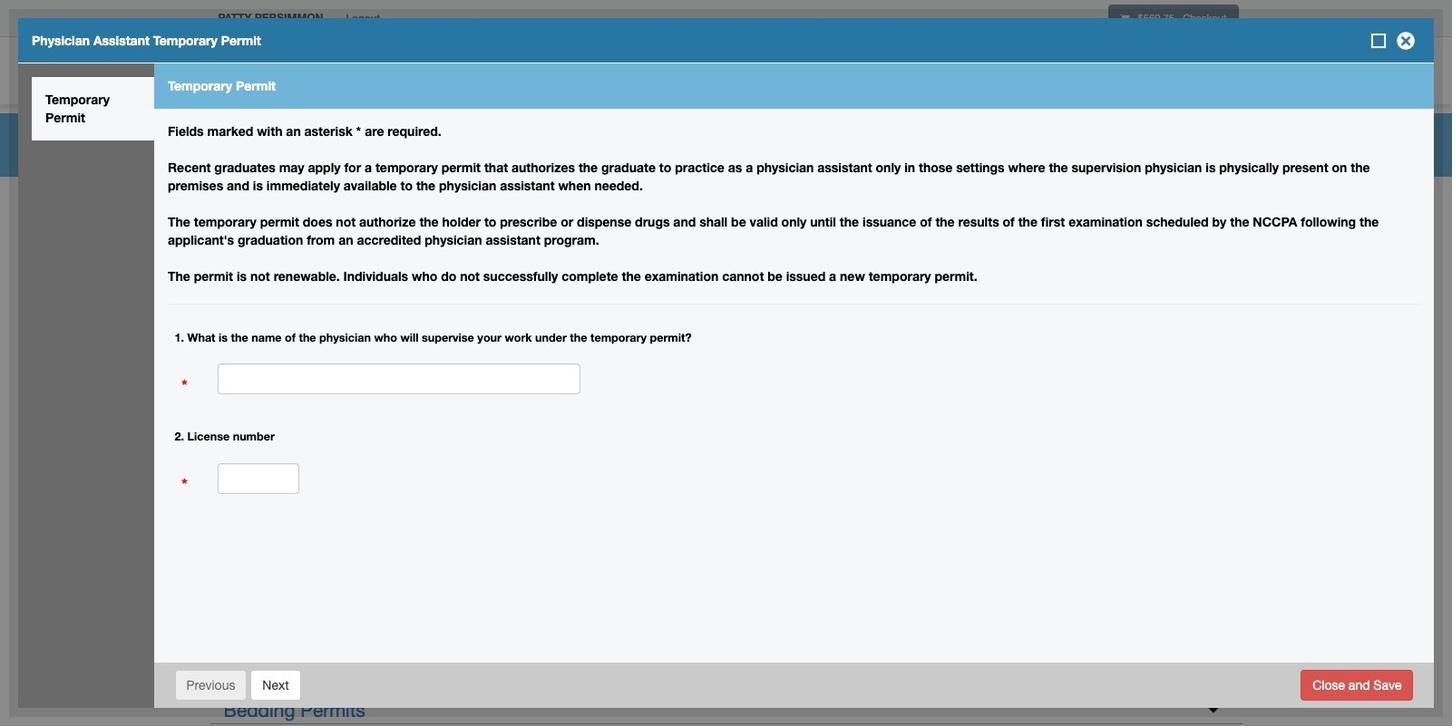 Task type: describe. For each thing, give the bounding box(es) containing it.
maximize/minimize image
[[1370, 32, 1389, 50]]

<b><center>state of connecticut<br>
 online elicense website</center></b> image
[[209, 41, 426, 71]]

close window image
[[1392, 26, 1421, 55]]



Task type: vqa. For each thing, say whether or not it's contained in the screenshot.
option
no



Task type: locate. For each thing, give the bounding box(es) containing it.
None button
[[251, 670, 301, 701], [1302, 670, 1414, 701], [251, 670, 301, 701], [1302, 670, 1414, 701]]

None text field
[[218, 364, 581, 395], [218, 464, 300, 495], [218, 364, 581, 395], [218, 464, 300, 495]]



